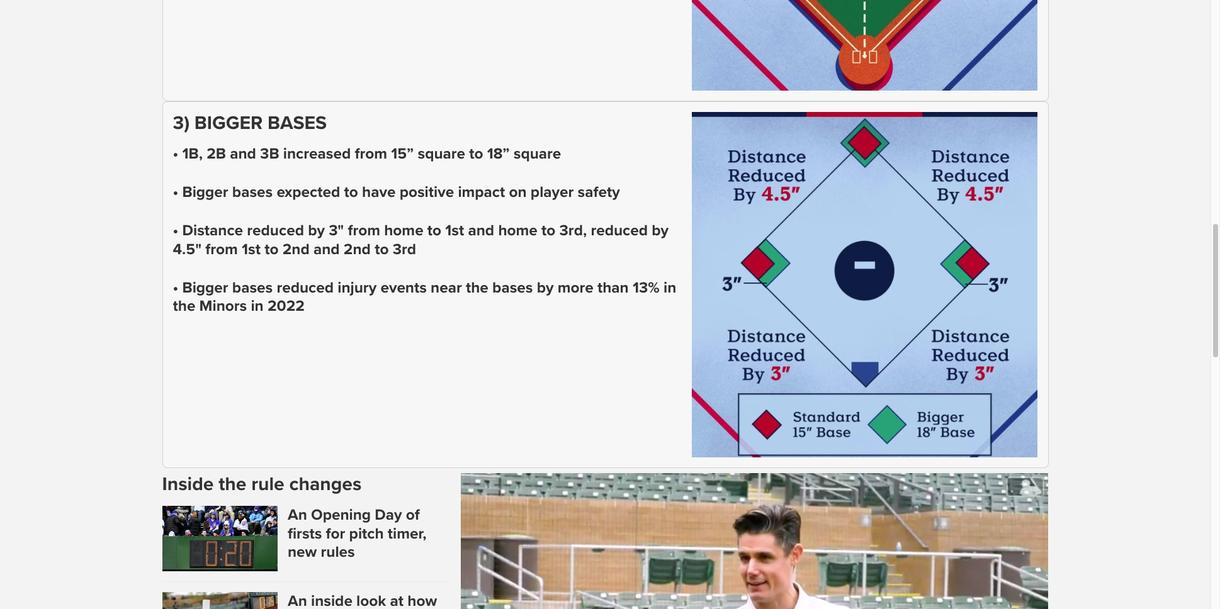 Task type: locate. For each thing, give the bounding box(es) containing it.
by
[[308, 222, 325, 240], [652, 222, 669, 240], [537, 279, 554, 297]]

0 horizontal spatial 2nd
[[282, 240, 310, 259]]

1 horizontal spatial 1st
[[445, 222, 464, 240]]

1st down impact
[[445, 222, 464, 240]]

3)
[[173, 111, 190, 135]]

to down positive
[[427, 222, 441, 240]]

• for • bigger bases expected to have positive impact on player safety
[[173, 183, 178, 202]]

1 horizontal spatial and
[[314, 240, 340, 259]]

safety
[[578, 183, 620, 202]]

square
[[418, 145, 465, 163], [514, 145, 561, 163]]

reduced inside "• bigger bases reduced injury events near the bases by more than 13% in the minors in 2022"
[[277, 279, 334, 297]]

0 vertical spatial bigger
[[182, 183, 228, 202]]

1 horizontal spatial home
[[498, 222, 538, 240]]

bigger
[[182, 183, 228, 202], [182, 279, 228, 297]]

4 • from the top
[[173, 279, 178, 297]]

bigger for • bigger bases expected to have positive impact on player safety
[[182, 183, 228, 202]]

have
[[362, 183, 396, 202]]

bigger up minors
[[182, 279, 228, 297]]

by left the more
[[537, 279, 554, 297]]

reduced up 2022
[[277, 279, 334, 297]]

minors
[[199, 297, 247, 316]]

0 horizontal spatial in
[[251, 297, 264, 316]]

to left 3rd
[[375, 240, 389, 259]]

to
[[469, 145, 483, 163], [344, 183, 358, 202], [427, 222, 441, 240], [541, 222, 555, 240], [265, 240, 279, 259], [375, 240, 389, 259]]

0 horizontal spatial and
[[230, 145, 256, 163]]

an
[[288, 506, 307, 525]]

2 horizontal spatial and
[[468, 222, 494, 240]]

2 square from the left
[[514, 145, 561, 163]]

0 horizontal spatial 1st
[[242, 240, 261, 259]]

and down impact
[[468, 222, 494, 240]]

0 horizontal spatial square
[[418, 145, 465, 163]]

• bigger bases expected to have positive impact on player safety
[[173, 183, 620, 202]]

• inside "• bigger bases reduced injury events near the bases by more than 13% in the minors in 2022"
[[173, 279, 178, 297]]

inside the rule changes
[[162, 473, 362, 496]]

an opening day of firsts for pitch timer, new rules
[[288, 506, 427, 562]]

home
[[384, 222, 423, 240], [498, 222, 538, 240]]

• inside • distance reduced by 3" from home to 1st and home to 3rd, reduced by 4.5" from 1st to 2nd and 2nd to 3rd
[[173, 222, 178, 240]]

in right 13%
[[664, 279, 676, 297]]

bases
[[232, 183, 273, 202], [232, 279, 273, 297], [492, 279, 533, 297]]

by left 3"
[[308, 222, 325, 240]]

reduced
[[247, 222, 304, 240], [591, 222, 648, 240], [277, 279, 334, 297]]

bases down 3b
[[232, 183, 273, 202]]

bigger
[[194, 111, 263, 135]]

pitch
[[349, 525, 384, 543]]

reduced down "safety"
[[591, 222, 648, 240]]

bigger inside "• bigger bases reduced injury events near the bases by more than 13% in the minors in 2022"
[[182, 279, 228, 297]]

bases left the more
[[492, 279, 533, 297]]

increased
[[283, 145, 351, 163]]

bases
[[268, 111, 327, 135]]

the left rule
[[219, 473, 246, 496]]

1 horizontal spatial in
[[664, 279, 676, 297]]

the right near
[[466, 279, 488, 297]]

in left 2022
[[251, 297, 264, 316]]

2 bigger from the top
[[182, 279, 228, 297]]

1 horizontal spatial by
[[537, 279, 554, 297]]

bigger up the distance in the top of the page
[[182, 183, 228, 202]]

square right 15"
[[418, 145, 465, 163]]

to up 2022
[[265, 240, 279, 259]]

1 home from the left
[[384, 222, 423, 240]]

an opening day of firsts for pitch timer, new rules link
[[288, 506, 451, 562]]

by up 13%
[[652, 222, 669, 240]]

in
[[664, 279, 676, 297], [251, 297, 264, 316]]

home down 'on'
[[498, 222, 538, 240]]

1 horizontal spatial square
[[514, 145, 561, 163]]

3b
[[260, 145, 279, 163]]

2 horizontal spatial by
[[652, 222, 669, 240]]

home up 3rd
[[384, 222, 423, 240]]

events
[[381, 279, 427, 297]]

2022
[[268, 297, 305, 316]]

and
[[230, 145, 256, 163], [468, 222, 494, 240], [314, 240, 340, 259]]

1 • from the top
[[173, 145, 178, 163]]

square right 18"
[[514, 145, 561, 163]]

and down 3"
[[314, 240, 340, 259]]

0 horizontal spatial home
[[384, 222, 423, 240]]

the
[[466, 279, 488, 297], [173, 297, 195, 316], [219, 473, 246, 496]]

to left the have at the left
[[344, 183, 358, 202]]

2nd down 3"
[[344, 240, 371, 259]]

the left minors
[[173, 297, 195, 316]]

and left 3b
[[230, 145, 256, 163]]

13%
[[633, 279, 660, 297]]

1st
[[445, 222, 464, 240], [242, 240, 261, 259]]

than
[[597, 279, 629, 297]]

from
[[355, 145, 387, 163], [348, 222, 380, 240], [205, 240, 238, 259]]

2nd up 2022
[[282, 240, 310, 259]]

1 bigger from the top
[[182, 183, 228, 202]]

1 horizontal spatial 2nd
[[344, 240, 371, 259]]

4.5"
[[173, 240, 201, 259]]

3 • from the top
[[173, 222, 178, 240]]

2b
[[207, 145, 226, 163]]

2 2nd from the left
[[344, 240, 371, 259]]

2 • from the top
[[173, 183, 178, 202]]

1st down the distance in the top of the page
[[242, 240, 261, 259]]

impact
[[458, 183, 505, 202]]

15"
[[391, 145, 414, 163]]

1 vertical spatial bigger
[[182, 279, 228, 297]]

•
[[173, 145, 178, 163], [173, 183, 178, 202], [173, 222, 178, 240], [173, 279, 178, 297]]

more
[[558, 279, 594, 297]]

2nd
[[282, 240, 310, 259], [344, 240, 371, 259]]

bigger for • bigger bases reduced injury events near the bases by more than 13% in the minors in 2022
[[182, 279, 228, 297]]

bases up minors
[[232, 279, 273, 297]]



Task type: describe. For each thing, give the bounding box(es) containing it.
rule
[[251, 473, 284, 496]]

• bigger bases reduced injury events near the bases by more than 13% in the minors in 2022
[[173, 279, 676, 316]]

3) bigger bases
[[173, 111, 327, 135]]

near
[[431, 279, 462, 297]]

rules
[[321, 543, 355, 562]]

1 2nd from the left
[[282, 240, 310, 259]]

inside
[[162, 473, 214, 496]]

1b,
[[182, 145, 203, 163]]

1 horizontal spatial the
[[219, 473, 246, 496]]

3rd,
[[559, 222, 587, 240]]

timer,
[[388, 525, 427, 543]]

18"
[[487, 145, 510, 163]]

0 horizontal spatial by
[[308, 222, 325, 240]]

distance
[[182, 222, 243, 240]]

by inside "• bigger bases reduced injury events near the bases by more than 13% in the minors in 2022"
[[537, 279, 554, 297]]

new
[[288, 543, 317, 562]]

• distance reduced by 3" from home to 1st and home to 3rd, reduced by 4.5" from 1st to 2nd and 2nd to 3rd
[[173, 222, 669, 259]]

3rd
[[393, 240, 416, 259]]

• for • bigger bases reduced injury events near the bases by more than 13% in the minors in 2022
[[173, 279, 178, 297]]

on
[[509, 183, 527, 202]]

from down the distance in the top of the page
[[205, 240, 238, 259]]

3"
[[329, 222, 344, 240]]

positive
[[400, 183, 454, 202]]

day
[[375, 506, 402, 525]]

from left 15"
[[355, 145, 387, 163]]

to left 18"
[[469, 145, 483, 163]]

1 square from the left
[[418, 145, 465, 163]]

2 home from the left
[[498, 222, 538, 240]]

• 1b, 2b and 3b increased from 15" square to 18" square
[[173, 145, 561, 163]]

2 horizontal spatial the
[[466, 279, 488, 297]]

changes
[[289, 473, 362, 496]]

firsts
[[288, 525, 322, 543]]

0 horizontal spatial the
[[173, 297, 195, 316]]

to left 3rd,
[[541, 222, 555, 240]]

of
[[406, 506, 420, 525]]

bases for reduced
[[232, 279, 273, 297]]

reduced down "expected"
[[247, 222, 304, 240]]

player
[[531, 183, 574, 202]]

injury
[[338, 279, 377, 297]]

opening
[[311, 506, 371, 525]]

from right 3"
[[348, 222, 380, 240]]

for
[[326, 525, 345, 543]]

expected
[[277, 183, 340, 202]]

• for • 1b, 2b and 3b increased from 15" square to 18" square
[[173, 145, 178, 163]]

• for • distance reduced by 3" from home to 1st and home to 3rd, reduced by 4.5" from 1st to 2nd and 2nd to 3rd
[[173, 222, 178, 240]]

bases for expected
[[232, 183, 273, 202]]

mlb media player group
[[461, 474, 1049, 609]]



Task type: vqa. For each thing, say whether or not it's contained in the screenshot.
square
yes



